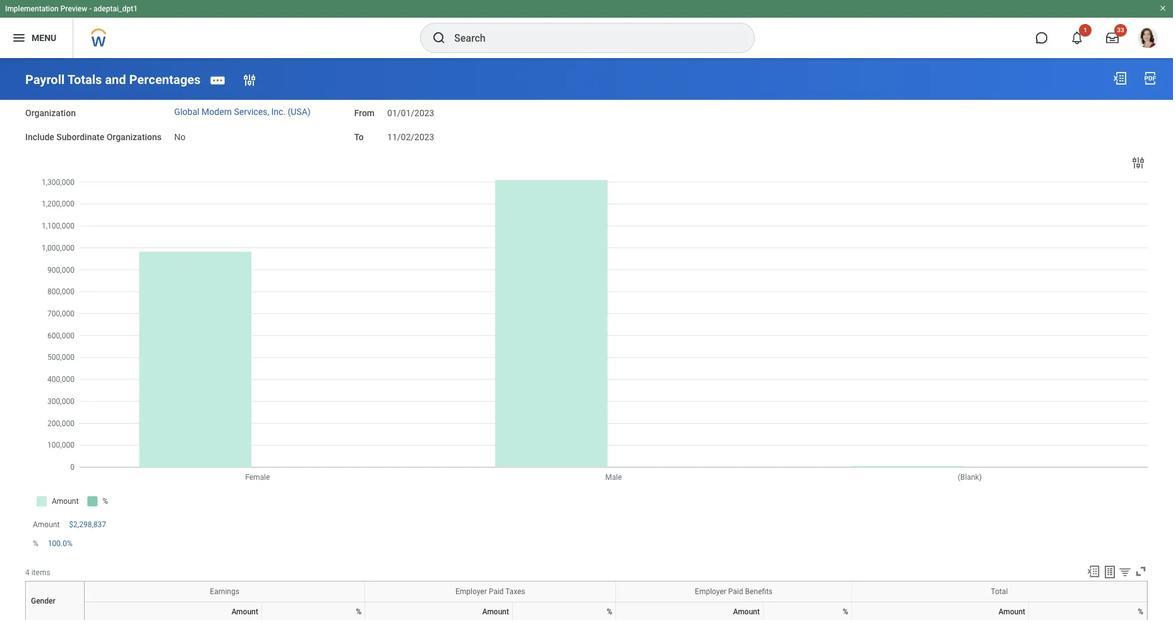 Task type: locate. For each thing, give the bounding box(es) containing it.
amount
[[33, 521, 60, 530], [232, 608, 258, 617], [482, 608, 509, 617], [733, 608, 760, 617], [999, 608, 1026, 617]]

include subordinate organizations
[[25, 132, 162, 142]]

33 button
[[1099, 24, 1128, 52]]

earnings
[[210, 588, 239, 597]]

4 items
[[25, 569, 50, 577]]

export to excel image left export to worksheets icon
[[1087, 565, 1101, 579]]

1 employer from the left
[[456, 588, 487, 597]]

modern
[[202, 107, 232, 117]]

global modern services, inc. (usa)
[[174, 107, 311, 117]]

%
[[33, 540, 38, 549], [356, 608, 362, 617], [607, 608, 613, 617], [843, 608, 849, 617], [1138, 608, 1144, 617]]

employer left benefits
[[695, 588, 727, 597]]

implementation
[[5, 4, 59, 13]]

2 employer from the left
[[695, 588, 727, 597]]

row element containing gender
[[27, 582, 87, 621]]

view printable version (pdf) image
[[1143, 71, 1158, 86]]

include subordinate organizations element
[[174, 125, 186, 144]]

row element containing earnings
[[85, 582, 1147, 603]]

global modern services, inc. (usa) link
[[174, 107, 311, 117]]

11/02/2023
[[387, 132, 434, 142]]

row element
[[27, 582, 87, 621], [85, 582, 1147, 603], [85, 603, 1147, 621]]

inc.
[[271, 107, 286, 117]]

paid for benefits
[[729, 588, 744, 597]]

inbox large image
[[1107, 32, 1119, 44]]

1 paid from the left
[[489, 588, 504, 597]]

payroll totals and percentages main content
[[0, 58, 1174, 621]]

1 horizontal spatial paid
[[729, 588, 744, 597]]

change selection image
[[242, 73, 257, 88]]

amount down total
[[999, 608, 1026, 617]]

menu
[[32, 33, 56, 43]]

subordinate
[[56, 132, 104, 142]]

0 horizontal spatial employer
[[456, 588, 487, 597]]

0 vertical spatial export to excel image
[[1113, 71, 1128, 86]]

export to excel image left view printable version (pdf) icon in the top right of the page
[[1113, 71, 1128, 86]]

fullscreen image
[[1134, 565, 1148, 579]]

1 vertical spatial export to excel image
[[1087, 565, 1101, 579]]

1 horizontal spatial employer
[[695, 588, 727, 597]]

items
[[31, 569, 50, 577]]

paid left the taxes at the left
[[489, 588, 504, 597]]

toolbar inside payroll totals and percentages main content
[[1081, 565, 1148, 581]]

-
[[89, 4, 92, 13]]

from
[[354, 108, 375, 118]]

select to filter grid data image
[[1119, 565, 1133, 579]]

preview
[[60, 4, 87, 13]]

2 paid from the left
[[729, 588, 744, 597]]

amount down employer paid taxes
[[482, 608, 509, 617]]

totals
[[67, 72, 102, 87]]

toolbar
[[1081, 565, 1148, 581]]

paid left benefits
[[729, 588, 744, 597]]

employer paid taxes
[[456, 588, 526, 597]]

0 horizontal spatial paid
[[489, 588, 504, 597]]

profile logan mcneil image
[[1138, 28, 1158, 51]]

total
[[991, 588, 1008, 597]]

$2,298,837
[[69, 521, 106, 530]]

payroll
[[25, 72, 65, 87]]

menu banner
[[0, 0, 1174, 58]]

configure and view chart data image
[[1131, 156, 1146, 171]]

employer left the taxes at the left
[[456, 588, 487, 597]]

export to excel image
[[1113, 71, 1128, 86], [1087, 565, 1101, 579]]

amount up 100.0%
[[33, 521, 60, 530]]

1 horizontal spatial export to excel image
[[1113, 71, 1128, 86]]

search image
[[432, 30, 447, 46]]

0 horizontal spatial export to excel image
[[1087, 565, 1101, 579]]

paid
[[489, 588, 504, 597], [729, 588, 744, 597]]

employer for employer paid benefits
[[695, 588, 727, 597]]

from element
[[387, 100, 434, 119]]

4
[[25, 569, 30, 577]]

gender
[[31, 597, 55, 606]]

include
[[25, 132, 54, 142]]

adeptai_dpt1
[[94, 4, 138, 13]]

employer
[[456, 588, 487, 597], [695, 588, 727, 597]]



Task type: describe. For each thing, give the bounding box(es) containing it.
export to excel image for view printable version (pdf) icon in the top right of the page
[[1113, 71, 1128, 86]]

organizations
[[107, 132, 162, 142]]

and
[[105, 72, 126, 87]]

notifications element
[[1145, 25, 1155, 35]]

row element containing amount
[[85, 603, 1147, 621]]

to element
[[387, 125, 434, 144]]

organization
[[25, 108, 76, 118]]

export to excel image for export to worksheets icon
[[1087, 565, 1101, 579]]

amount down benefits
[[733, 608, 760, 617]]

close environment banner image
[[1160, 4, 1167, 12]]

100.0% button
[[48, 539, 74, 550]]

Search Workday  search field
[[454, 24, 729, 52]]

(usa)
[[288, 107, 311, 117]]

menu button
[[0, 18, 73, 58]]

percentages
[[129, 72, 201, 87]]

justify image
[[11, 30, 27, 46]]

taxes
[[506, 588, 526, 597]]

global
[[174, 107, 199, 117]]

employer paid benefits
[[695, 588, 773, 597]]

services,
[[234, 107, 269, 117]]

01/01/2023
[[387, 108, 434, 118]]

$2,298,837 button
[[69, 520, 108, 530]]

to
[[354, 132, 364, 142]]

payroll totals and percentages
[[25, 72, 201, 87]]

export to worksheets image
[[1103, 565, 1118, 580]]

benefits
[[745, 588, 773, 597]]

implementation preview -   adeptai_dpt1
[[5, 4, 138, 13]]

employer for employer paid taxes
[[456, 588, 487, 597]]

1 button
[[1064, 24, 1092, 52]]

notifications large image
[[1071, 32, 1084, 44]]

100.0%
[[48, 540, 72, 549]]

1
[[1084, 27, 1088, 33]]

paid for taxes
[[489, 588, 504, 597]]

payroll totals and percentages link
[[25, 72, 201, 87]]

amount down earnings
[[232, 608, 258, 617]]

33
[[1118, 27, 1125, 33]]

no
[[174, 132, 186, 142]]



Task type: vqa. For each thing, say whether or not it's contained in the screenshot.
Employer for Employer Paid Benefits
yes



